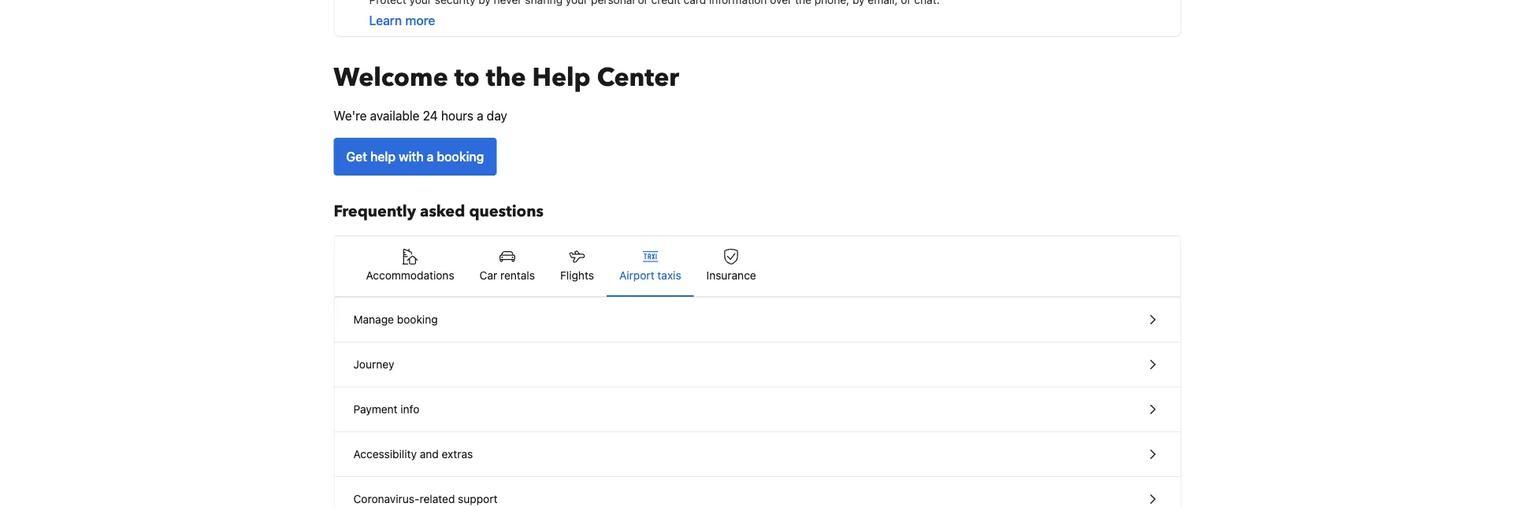 Task type: describe. For each thing, give the bounding box(es) containing it.
journey button
[[335, 343, 1181, 388]]

frequently
[[334, 201, 416, 223]]

info
[[401, 403, 420, 416]]

available
[[370, 108, 420, 123]]

accommodations button
[[353, 236, 467, 296]]

learn more
[[369, 13, 435, 28]]

frequently asked questions
[[334, 201, 544, 223]]

to
[[454, 61, 480, 95]]

extras
[[442, 448, 473, 461]]

accessibility and extras button
[[335, 433, 1181, 478]]

help
[[532, 61, 591, 95]]

get help with a booking
[[346, 149, 484, 164]]

car
[[480, 269, 497, 282]]

flights
[[560, 269, 594, 282]]

day
[[487, 108, 507, 123]]

and
[[420, 448, 439, 461]]

flights button
[[548, 236, 607, 296]]

welcome to the help center
[[334, 61, 679, 95]]

airport taxis button
[[607, 236, 694, 296]]

learn more link
[[369, 13, 435, 28]]

24
[[423, 108, 438, 123]]

coronavirus-
[[353, 493, 420, 506]]

0 vertical spatial a
[[477, 108, 484, 123]]

payment
[[353, 403, 398, 416]]

a inside button
[[427, 149, 434, 164]]

get help with a booking button
[[334, 138, 497, 176]]

hours
[[441, 108, 474, 123]]

help
[[370, 149, 396, 164]]

manage booking
[[353, 313, 438, 326]]

we're
[[334, 108, 367, 123]]

coronavirus-related support
[[353, 493, 498, 506]]

asked
[[420, 201, 465, 223]]

related
[[420, 493, 455, 506]]

coronavirus-related support button
[[335, 478, 1181, 508]]



Task type: vqa. For each thing, say whether or not it's contained in the screenshot.
"booking" in Get Help With A Booking button
yes



Task type: locate. For each thing, give the bounding box(es) containing it.
the
[[486, 61, 526, 95]]

booking inside button
[[397, 313, 438, 326]]

booking
[[437, 149, 484, 164], [397, 313, 438, 326]]

welcome
[[334, 61, 448, 95]]

center
[[597, 61, 679, 95]]

a right with
[[427, 149, 434, 164]]

insurance
[[707, 269, 756, 282]]

manage
[[353, 313, 394, 326]]

journey
[[353, 358, 394, 371]]

car rentals button
[[467, 236, 548, 296]]

booking right manage
[[397, 313, 438, 326]]

with
[[399, 149, 424, 164]]

rentals
[[500, 269, 535, 282]]

manage booking button
[[335, 298, 1181, 343]]

1 vertical spatial a
[[427, 149, 434, 164]]

get
[[346, 149, 367, 164]]

car rentals
[[480, 269, 535, 282]]

taxis
[[658, 269, 681, 282]]

payment info button
[[335, 388, 1181, 433]]

booking inside button
[[437, 149, 484, 164]]

1 horizontal spatial a
[[477, 108, 484, 123]]

accommodations
[[366, 269, 454, 282]]

airport taxis
[[619, 269, 681, 282]]

1 vertical spatial booking
[[397, 313, 438, 326]]

more
[[405, 13, 435, 28]]

airport
[[619, 269, 655, 282]]

insurance button
[[694, 236, 769, 296]]

0 horizontal spatial a
[[427, 149, 434, 164]]

payment info
[[353, 403, 420, 416]]

0 vertical spatial booking
[[437, 149, 484, 164]]

booking down hours
[[437, 149, 484, 164]]

accessibility
[[353, 448, 417, 461]]

we're available 24 hours a day
[[334, 108, 507, 123]]

questions
[[469, 201, 544, 223]]

a
[[477, 108, 484, 123], [427, 149, 434, 164]]

a left day
[[477, 108, 484, 123]]

tab list containing accommodations
[[335, 236, 1181, 298]]

accessibility and extras
[[353, 448, 473, 461]]

learn
[[369, 13, 402, 28]]

tab list
[[335, 236, 1181, 298]]

support
[[458, 493, 498, 506]]



